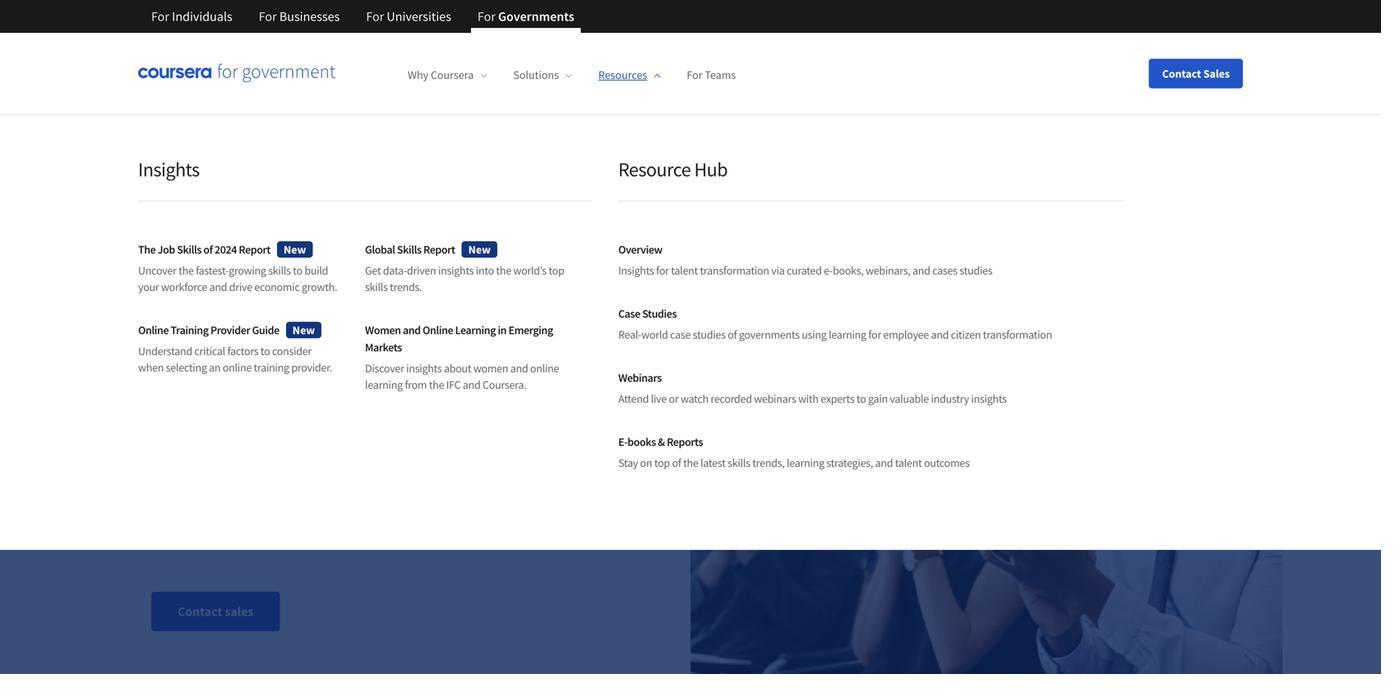 Task type: vqa. For each thing, say whether or not it's contained in the screenshot.
the topmost goal
no



Task type: describe. For each thing, give the bounding box(es) containing it.
world's
[[513, 263, 547, 278]]

uncover the fastest-growing skills to build your workforce and drive economic growth.
[[138, 263, 337, 294]]

talent inside overview insights for talent transformation via curated e-books, webinars, and cases studies
[[671, 263, 698, 278]]

studies inside overview insights for talent transformation via curated e-books, webinars, and cases studies
[[960, 263, 993, 278]]

understand
[[138, 344, 192, 358]]

learning inside case studies real-world case studies of governments using learning for employee and citizen transformation
[[829, 327, 866, 342]]

why coursera link
[[408, 68, 487, 82]]

case
[[618, 306, 640, 321]]

reports
[[667, 435, 703, 449]]

online training provider guide
[[138, 323, 279, 338]]

case
[[670, 327, 691, 342]]

and right 'women'
[[403, 323, 421, 338]]

ifc
[[446, 377, 461, 392]]

with inside equip citizens and government employees with in- demand skills
[[391, 266, 487, 332]]

industry
[[931, 391, 969, 406]]

discover
[[365, 361, 404, 376]]

to inside understand critical factors to consider when selecting an online training provider.
[[261, 344, 270, 358]]

resource hub
[[618, 157, 728, 182]]

equip citizens and government employees with in- demand skills
[[151, 161, 551, 385]]

for for universities
[[366, 8, 384, 25]]

stay
[[618, 456, 638, 470]]

and inside case studies real-world case studies of governments using learning for employee and citizen transformation
[[931, 327, 949, 342]]

skills inside equip citizens and government employees with in- demand skills
[[338, 319, 443, 385]]

uncover
[[138, 263, 176, 278]]

for universities
[[366, 8, 451, 25]]

valuable
[[890, 391, 929, 406]]

transformation inside overview insights for talent transformation via curated e-books, webinars, and cases studies
[[700, 263, 769, 278]]

contact sales
[[178, 603, 254, 620]]

teams
[[705, 68, 736, 82]]

e-
[[618, 435, 628, 449]]

universities
[[387, 8, 451, 25]]

emerging
[[509, 323, 553, 338]]

driven
[[407, 263, 436, 278]]

for teams
[[687, 68, 736, 82]]

new for into
[[468, 242, 491, 257]]

skills inside e-books & reports stay on top of the latest skills trends, learning strategies, and talent outcomes
[[728, 456, 750, 470]]

resource
[[618, 157, 691, 182]]

data-
[[383, 263, 407, 278]]

and up coursera.
[[510, 361, 528, 376]]

and inside "uncover the fastest-growing skills to build your workforce and drive economic growth."
[[209, 280, 227, 294]]

gain
[[868, 391, 888, 406]]

studies
[[642, 306, 677, 321]]

insights inside overview insights for talent transformation via curated e-books, webinars, and cases studies
[[618, 263, 654, 278]]

for governments
[[478, 8, 574, 25]]

consider
[[272, 344, 312, 358]]

&
[[658, 435, 665, 449]]

learning
[[455, 323, 496, 338]]

for for businesses
[[259, 8, 277, 25]]

for inside case studies real-world case studies of governments using learning for employee and citizen transformation
[[869, 327, 881, 342]]

1 online from the left
[[138, 323, 169, 338]]

insights inside women and online learning in emerging markets discover insights about women and online learning from the ifc and coursera.
[[406, 361, 442, 376]]

world
[[642, 327, 668, 342]]

skills inside "uncover the fastest-growing skills to build your workforce and drive economic growth."
[[268, 263, 291, 278]]

real-
[[618, 327, 642, 342]]

strategies,
[[827, 456, 873, 470]]

of inside e-books & reports stay on top of the latest skills trends, learning strategies, and talent outcomes
[[672, 456, 681, 470]]

latest
[[701, 456, 726, 470]]

transformation inside case studies real-world case studies of governments using learning for employee and citizen transformation
[[983, 327, 1052, 342]]

watch
[[681, 391, 709, 406]]

via
[[771, 263, 785, 278]]

individuals
[[172, 8, 232, 25]]

2024
[[215, 242, 237, 257]]

contact sales
[[1162, 66, 1230, 81]]

get
[[365, 263, 381, 278]]

solutions
[[513, 68, 559, 82]]

fastest-
[[196, 263, 229, 278]]

webinars,
[[866, 263, 911, 278]]

critical
[[194, 344, 225, 358]]

contact sales link
[[151, 592, 280, 631]]

why coursera
[[408, 68, 474, 82]]

get data-driven insights into the world's top skills trends.
[[365, 263, 564, 294]]

understand critical factors to consider when selecting an online training provider.
[[138, 344, 332, 375]]

provider.
[[291, 360, 332, 375]]

demand
[[151, 319, 329, 385]]

cases
[[933, 263, 958, 278]]

citizen
[[951, 327, 981, 342]]

markets
[[365, 340, 402, 355]]

1 skills from the left
[[177, 242, 201, 257]]

online inside women and online learning in emerging markets discover insights about women and online learning from the ifc and coursera.
[[423, 323, 453, 338]]

solutions link
[[513, 68, 572, 82]]

for individuals
[[151, 8, 232, 25]]

insights inside webinars attend live or watch recorded webinars with experts to gain valuable industry insights
[[971, 391, 1007, 406]]

for left teams
[[687, 68, 703, 82]]

on
[[640, 456, 652, 470]]

insights inside get data-driven insights into the world's top skills trends.
[[438, 263, 474, 278]]

women and online learning in emerging markets discover insights about women and online learning from the ifc and coursera.
[[365, 323, 559, 392]]

1 report from the left
[[239, 242, 270, 257]]

trends,
[[752, 456, 785, 470]]

drive
[[229, 280, 252, 294]]

and inside equip citizens and government employees with in- demand skills
[[451, 161, 533, 227]]

government
[[151, 213, 412, 280]]

2 report from the left
[[423, 242, 455, 257]]

learning inside e-books & reports stay on top of the latest skills trends, learning strategies, and talent outcomes
[[787, 456, 824, 470]]

hub
[[694, 157, 728, 182]]

studies inside case studies real-world case studies of governments using learning for employee and citizen transformation
[[693, 327, 726, 342]]

sales
[[1204, 66, 1230, 81]]

resources link
[[598, 68, 661, 82]]



Task type: locate. For each thing, give the bounding box(es) containing it.
1 horizontal spatial online
[[530, 361, 559, 376]]

contact sales button
[[1149, 59, 1243, 88]]

skills down get
[[365, 280, 388, 294]]

employees
[[151, 266, 382, 332]]

learning right 'trends,'
[[787, 456, 824, 470]]

talent up studies
[[671, 263, 698, 278]]

insights left into
[[438, 263, 474, 278]]

with inside webinars attend live or watch recorded webinars with experts to gain valuable industry insights
[[798, 391, 819, 406]]

and left cases
[[913, 263, 930, 278]]

2 vertical spatial insights
[[971, 391, 1007, 406]]

for left governments
[[478, 8, 496, 25]]

to left gain
[[857, 391, 866, 406]]

top inside get data-driven insights into the world's top skills trends.
[[549, 263, 564, 278]]

2 vertical spatial of
[[672, 456, 681, 470]]

1 horizontal spatial of
[[672, 456, 681, 470]]

0 horizontal spatial online
[[223, 360, 252, 375]]

0 vertical spatial contact
[[1162, 66, 1201, 81]]

the inside get data-driven insights into the world's top skills trends.
[[496, 263, 511, 278]]

governments
[[498, 8, 574, 25]]

of left 2024
[[203, 242, 213, 257]]

the job skills of 2024 report
[[138, 242, 270, 257]]

experts
[[821, 391, 855, 406]]

1 horizontal spatial top
[[654, 456, 670, 470]]

1 horizontal spatial with
[[798, 391, 819, 406]]

women
[[365, 323, 401, 338]]

0 vertical spatial insights
[[438, 263, 474, 278]]

to up the training
[[261, 344, 270, 358]]

and right strategies,
[[875, 456, 893, 470]]

online up understand
[[138, 323, 169, 338]]

online inside women and online learning in emerging markets discover insights about women and online learning from the ifc and coursera.
[[530, 361, 559, 376]]

coursera.
[[483, 377, 527, 392]]

studies right cases
[[960, 263, 993, 278]]

build
[[305, 263, 328, 278]]

from
[[405, 377, 427, 392]]

skills
[[177, 242, 201, 257], [397, 242, 421, 257]]

new for consider
[[293, 323, 315, 338]]

0 horizontal spatial contact
[[178, 603, 222, 620]]

0 vertical spatial with
[[391, 266, 487, 332]]

the inside "uncover the fastest-growing skills to build your workforce and drive economic growth."
[[179, 263, 194, 278]]

0 horizontal spatial for
[[656, 263, 669, 278]]

webinars attend live or watch recorded webinars with experts to gain valuable industry insights
[[618, 370, 1007, 406]]

report up the "growing"
[[239, 242, 270, 257]]

sales
[[225, 603, 254, 620]]

learning down discover
[[365, 377, 403, 392]]

0 vertical spatial talent
[[671, 263, 698, 278]]

talent left 'outcomes'
[[895, 456, 922, 470]]

of down reports
[[672, 456, 681, 470]]

1 vertical spatial talent
[[895, 456, 922, 470]]

global skills report
[[365, 242, 455, 257]]

new up consider
[[293, 323, 315, 338]]

1 vertical spatial for
[[869, 327, 881, 342]]

learning right using
[[829, 327, 866, 342]]

1 vertical spatial insights
[[406, 361, 442, 376]]

transformation right citizen
[[983, 327, 1052, 342]]

e-books & reports stay on top of the latest skills trends, learning strategies, and talent outcomes
[[618, 435, 970, 470]]

2 skills from the left
[[397, 242, 421, 257]]

training
[[254, 360, 289, 375]]

the inside women and online learning in emerging markets discover insights about women and online learning from the ifc and coursera.
[[429, 377, 444, 392]]

in-
[[495, 266, 551, 332]]

the inside e-books & reports stay on top of the latest skills trends, learning strategies, and talent outcomes
[[683, 456, 698, 470]]

skills down trends. on the top left of the page
[[338, 319, 443, 385]]

learning
[[829, 327, 866, 342], [365, 377, 403, 392], [787, 456, 824, 470]]

or
[[669, 391, 679, 406]]

1 vertical spatial of
[[728, 327, 737, 342]]

and inside e-books & reports stay on top of the latest skills trends, learning strategies, and talent outcomes
[[875, 456, 893, 470]]

learning inside women and online learning in emerging markets discover insights about women and online learning from the ifc and coursera.
[[365, 377, 403, 392]]

for left businesses
[[259, 8, 277, 25]]

0 horizontal spatial insights
[[138, 157, 199, 182]]

to inside "uncover the fastest-growing skills to build your workforce and drive economic growth."
[[293, 263, 302, 278]]

1 horizontal spatial to
[[293, 263, 302, 278]]

online left learning
[[423, 323, 453, 338]]

of
[[203, 242, 213, 257], [728, 327, 737, 342], [672, 456, 681, 470]]

for for governments
[[478, 8, 496, 25]]

and inside overview insights for talent transformation via curated e-books, webinars, and cases studies
[[913, 263, 930, 278]]

workforce
[[161, 280, 207, 294]]

growth.
[[302, 280, 337, 294]]

report up driven
[[423, 242, 455, 257]]

0 vertical spatial of
[[203, 242, 213, 257]]

the
[[179, 263, 194, 278], [496, 263, 511, 278], [429, 377, 444, 392], [683, 456, 698, 470]]

to inside webinars attend live or watch recorded webinars with experts to gain valuable industry insights
[[857, 391, 866, 406]]

and right ifc
[[463, 377, 481, 392]]

case studies real-world case studies of governments using learning for employee and citizen transformation
[[618, 306, 1052, 342]]

to left the "build"
[[293, 263, 302, 278]]

1 vertical spatial transformation
[[983, 327, 1052, 342]]

the
[[138, 242, 156, 257]]

1 horizontal spatial talent
[[895, 456, 922, 470]]

0 vertical spatial insights
[[138, 157, 199, 182]]

0 vertical spatial to
[[293, 263, 302, 278]]

contact
[[1162, 66, 1201, 81], [178, 603, 222, 620]]

businesses
[[279, 8, 340, 25]]

1 horizontal spatial skills
[[397, 242, 421, 257]]

2 horizontal spatial to
[[857, 391, 866, 406]]

0 horizontal spatial skills
[[177, 242, 201, 257]]

for left universities
[[366, 8, 384, 25]]

for down the overview at left top
[[656, 263, 669, 278]]

transformation
[[700, 263, 769, 278], [983, 327, 1052, 342]]

1 vertical spatial top
[[654, 456, 670, 470]]

1 vertical spatial contact
[[178, 603, 222, 620]]

provider
[[210, 323, 250, 338]]

online down factors
[[223, 360, 252, 375]]

e-
[[824, 263, 833, 278]]

0 vertical spatial studies
[[960, 263, 993, 278]]

insights down the overview at left top
[[618, 263, 654, 278]]

economic
[[254, 280, 300, 294]]

0 horizontal spatial transformation
[[700, 263, 769, 278]]

0 horizontal spatial top
[[549, 263, 564, 278]]

1 vertical spatial insights
[[618, 263, 654, 278]]

0 horizontal spatial online
[[138, 323, 169, 338]]

0 horizontal spatial with
[[391, 266, 487, 332]]

new up the "build"
[[284, 242, 306, 257]]

report
[[239, 242, 270, 257], [423, 242, 455, 257]]

webinars
[[618, 370, 662, 385]]

skills right job
[[177, 242, 201, 257]]

online down emerging
[[530, 361, 559, 376]]

1 vertical spatial learning
[[365, 377, 403, 392]]

for left employee
[[869, 327, 881, 342]]

1 horizontal spatial insights
[[618, 263, 654, 278]]

the right into
[[496, 263, 511, 278]]

into
[[476, 263, 494, 278]]

insights up from
[[406, 361, 442, 376]]

recorded
[[711, 391, 752, 406]]

in
[[498, 323, 507, 338]]

equip
[[151, 161, 274, 227]]

insights right industry
[[971, 391, 1007, 406]]

1 vertical spatial to
[[261, 344, 270, 358]]

0 horizontal spatial learning
[[365, 377, 403, 392]]

contact inside 'button'
[[1162, 66, 1201, 81]]

contact for contact sales
[[178, 603, 222, 620]]

trends.
[[390, 280, 422, 294]]

the down reports
[[683, 456, 698, 470]]

about
[[444, 361, 471, 376]]

0 vertical spatial learning
[[829, 327, 866, 342]]

2 vertical spatial to
[[857, 391, 866, 406]]

0 horizontal spatial of
[[203, 242, 213, 257]]

1 horizontal spatial transformation
[[983, 327, 1052, 342]]

and left citizen
[[931, 327, 949, 342]]

contact for contact sales
[[1162, 66, 1201, 81]]

0 horizontal spatial talent
[[671, 263, 698, 278]]

studies right case
[[693, 327, 726, 342]]

the up the workforce
[[179, 263, 194, 278]]

new for skills
[[284, 242, 306, 257]]

insights up job
[[138, 157, 199, 182]]

outcomes
[[924, 456, 970, 470]]

online
[[223, 360, 252, 375], [530, 361, 559, 376]]

1 horizontal spatial learning
[[787, 456, 824, 470]]

0 horizontal spatial studies
[[693, 327, 726, 342]]

and down "fastest-" at the top of the page
[[209, 280, 227, 294]]

skills
[[268, 263, 291, 278], [365, 280, 388, 294], [338, 319, 443, 385], [728, 456, 750, 470]]

job
[[158, 242, 175, 257]]

skills up economic
[[268, 263, 291, 278]]

top right on at the left bottom
[[654, 456, 670, 470]]

for left individuals
[[151, 8, 169, 25]]

online
[[138, 323, 169, 338], [423, 323, 453, 338]]

top
[[549, 263, 564, 278], [654, 456, 670, 470]]

for teams link
[[687, 68, 736, 82]]

with
[[391, 266, 487, 332], [798, 391, 819, 406]]

new up into
[[468, 242, 491, 257]]

when
[[138, 360, 164, 375]]

1 horizontal spatial contact
[[1162, 66, 1201, 81]]

and
[[451, 161, 533, 227], [913, 263, 930, 278], [209, 280, 227, 294], [403, 323, 421, 338], [931, 327, 949, 342], [510, 361, 528, 376], [463, 377, 481, 392], [875, 456, 893, 470]]

growing
[[229, 263, 266, 278]]

top right world's
[[549, 263, 564, 278]]

for for individuals
[[151, 8, 169, 25]]

why
[[408, 68, 429, 82]]

skills inside get data-driven insights into the world's top skills trends.
[[365, 280, 388, 294]]

overview
[[618, 242, 662, 257]]

online inside understand critical factors to consider when selecting an online training provider.
[[223, 360, 252, 375]]

for businesses
[[259, 8, 340, 25]]

resources
[[598, 68, 647, 82]]

2 horizontal spatial learning
[[829, 327, 866, 342]]

talent inside e-books & reports stay on top of the latest skills trends, learning strategies, and talent outcomes
[[895, 456, 922, 470]]

skills right latest
[[728, 456, 750, 470]]

1 horizontal spatial report
[[423, 242, 455, 257]]

citizens
[[283, 161, 442, 227]]

of left governments in the right of the page
[[728, 327, 737, 342]]

to
[[293, 263, 302, 278], [261, 344, 270, 358], [857, 391, 866, 406]]

live
[[651, 391, 667, 406]]

your
[[138, 280, 159, 294]]

for inside overview insights for talent transformation via curated e-books, webinars, and cases studies
[[656, 263, 669, 278]]

2 horizontal spatial of
[[728, 327, 737, 342]]

0 horizontal spatial report
[[239, 242, 270, 257]]

2 online from the left
[[423, 323, 453, 338]]

training
[[171, 323, 208, 338]]

overview insights for talent transformation via curated e-books, webinars, and cases studies
[[618, 242, 993, 278]]

for
[[151, 8, 169, 25], [259, 8, 277, 25], [366, 8, 384, 25], [478, 8, 496, 25], [687, 68, 703, 82]]

and up into
[[451, 161, 533, 227]]

attend
[[618, 391, 649, 406]]

of inside case studies real-world case studies of governments using learning for employee and citizen transformation
[[728, 327, 737, 342]]

2 vertical spatial learning
[[787, 456, 824, 470]]

using
[[802, 327, 827, 342]]

0 vertical spatial transformation
[[700, 263, 769, 278]]

employee
[[883, 327, 929, 342]]

1 horizontal spatial online
[[423, 323, 453, 338]]

0 vertical spatial for
[[656, 263, 669, 278]]

1 horizontal spatial studies
[[960, 263, 993, 278]]

transformation left the via
[[700, 263, 769, 278]]

top inside e-books & reports stay on top of the latest skills trends, learning strategies, and talent outcomes
[[654, 456, 670, 470]]

banner navigation
[[138, 0, 588, 33]]

1 vertical spatial studies
[[693, 327, 726, 342]]

0 vertical spatial top
[[549, 263, 564, 278]]

books
[[628, 435, 656, 449]]

0 horizontal spatial to
[[261, 344, 270, 358]]

skills up driven
[[397, 242, 421, 257]]

coursera for government image
[[138, 64, 335, 83]]

the left ifc
[[429, 377, 444, 392]]

governments
[[739, 327, 800, 342]]

1 vertical spatial with
[[798, 391, 819, 406]]

global
[[365, 242, 395, 257]]

women
[[473, 361, 508, 376]]

insights
[[138, 157, 199, 182], [618, 263, 654, 278]]

1 horizontal spatial for
[[869, 327, 881, 342]]



